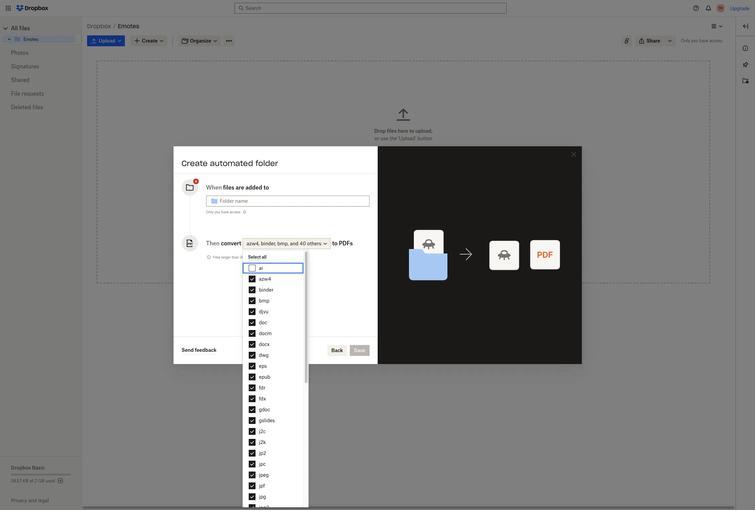 Task type: locate. For each thing, give the bounding box(es) containing it.
'upload'
[[399, 136, 417, 141]]

requests
[[22, 90, 44, 97]]

2 vertical spatial access
[[407, 245, 422, 250]]

when
[[206, 184, 222, 191]]

40
[[300, 241, 306, 247]]

1 horizontal spatial only
[[682, 38, 691, 43]]

deleted
[[11, 104, 31, 111]]

1 vertical spatial be
[[264, 255, 268, 259]]

more
[[374, 170, 386, 176]]

emotes
[[118, 23, 139, 30], [24, 37, 38, 42]]

this down request files to be added to this folder at the top of page
[[430, 245, 438, 250]]

not
[[258, 255, 263, 259]]

here
[[398, 128, 409, 134]]

0 vertical spatial only
[[682, 38, 691, 43]]

1 horizontal spatial emotes
[[118, 23, 139, 30]]

from
[[404, 187, 415, 193], [379, 206, 390, 212]]

of
[[30, 479, 34, 484]]

to pdfs
[[333, 240, 353, 247]]

be inside more ways to add content element
[[399, 225, 405, 231]]

0 horizontal spatial added
[[246, 184, 262, 191]]

fdr checkbox item
[[243, 383, 304, 394]]

doc
[[259, 320, 267, 326]]

0 horizontal spatial access
[[230, 210, 241, 214]]

0 vertical spatial be
[[399, 225, 405, 231]]

1 vertical spatial dropbox
[[11, 465, 31, 471]]

dropbox logo - go to the homepage image
[[14, 3, 51, 14]]

files right the 'all'
[[19, 25, 30, 32]]

1 horizontal spatial be
[[399, 225, 405, 231]]

bmp,
[[278, 241, 289, 247]]

this up share and manage access to this folder at the top of page
[[427, 225, 436, 231]]

0 vertical spatial access
[[710, 38, 723, 43]]

files right request
[[383, 225, 392, 231]]

0 vertical spatial from
[[404, 187, 415, 193]]

1 vertical spatial only you have access
[[206, 210, 241, 214]]

Folder name text field
[[220, 197, 366, 205]]

2 horizontal spatial and
[[377, 245, 386, 250]]

gslides
[[259, 418, 275, 424]]

share for share and manage access to this folder
[[362, 245, 376, 250]]

be down "google"
[[399, 225, 405, 231]]

open activity image
[[742, 77, 750, 85]]

28.57 kb of 2 gb used
[[11, 479, 55, 484]]

files for all
[[19, 25, 30, 32]]

1 vertical spatial have
[[221, 210, 229, 214]]

and for share and manage access to this folder
[[377, 245, 386, 250]]

j2k
[[259, 440, 266, 446]]

/
[[113, 23, 116, 29]]

legal
[[38, 498, 49, 504]]

only inside create automated folder dialog
[[206, 210, 214, 214]]

gdoc checkbox item
[[243, 405, 304, 416]]

jp2
[[259, 451, 266, 456]]

j2c checkbox item
[[243, 426, 304, 437]]

1 vertical spatial from
[[379, 206, 390, 212]]

1 horizontal spatial share
[[647, 38, 661, 44]]

this right access
[[380, 187, 389, 193]]

to
[[410, 128, 415, 134], [400, 170, 405, 176], [264, 184, 269, 191], [394, 225, 398, 231], [422, 225, 426, 231], [333, 240, 338, 247], [424, 245, 428, 250]]

and inside dropdown button
[[290, 241, 299, 247]]

1 horizontal spatial added
[[406, 225, 420, 231]]

jpf
[[259, 483, 265, 489]]

1 vertical spatial access
[[230, 210, 241, 214]]

dwg checkbox item
[[243, 350, 304, 361]]

ways
[[387, 170, 399, 176]]

to inside drop files here to upload, or use the 'upload' button
[[410, 128, 415, 134]]

0 vertical spatial share
[[647, 38, 661, 44]]

share and manage access to this folder
[[362, 245, 452, 250]]

files inside more ways to add content element
[[383, 225, 392, 231]]

added
[[246, 184, 262, 191], [406, 225, 420, 231]]

content
[[416, 170, 434, 176]]

1 vertical spatial share
[[362, 245, 376, 250]]

to right here
[[410, 128, 415, 134]]

0 horizontal spatial have
[[221, 210, 229, 214]]

to up manage
[[394, 225, 398, 231]]

1 horizontal spatial you
[[692, 38, 699, 43]]

you inside create automated folder dialog
[[215, 210, 221, 214]]

use
[[381, 136, 389, 141]]

0 vertical spatial you
[[692, 38, 699, 43]]

emotes down all files at top
[[24, 37, 38, 42]]

0 vertical spatial this
[[380, 187, 389, 193]]

and
[[290, 241, 299, 247], [377, 245, 386, 250], [28, 498, 37, 504]]

ai
[[259, 265, 263, 271]]

azw4,
[[247, 241, 260, 247]]

0 vertical spatial added
[[246, 184, 262, 191]]

and inside more ways to add content element
[[377, 245, 386, 250]]

and left manage
[[377, 245, 386, 250]]

0 horizontal spatial you
[[215, 210, 221, 214]]

0 horizontal spatial share
[[362, 245, 376, 250]]

be inside create automated folder dialog
[[264, 255, 268, 259]]

0 horizontal spatial be
[[264, 255, 268, 259]]

file
[[11, 90, 20, 97]]

from right "import"
[[379, 206, 390, 212]]

access inside create automated folder dialog
[[230, 210, 241, 214]]

azw4 checkbox item
[[243, 274, 304, 285]]

all
[[262, 255, 267, 260]]

dropbox
[[87, 23, 111, 30], [11, 465, 31, 471]]

kb
[[23, 479, 29, 484]]

only
[[682, 38, 691, 43], [206, 210, 214, 214]]

gb
[[38, 479, 45, 484]]

files inside tree
[[19, 25, 30, 32]]

djvu
[[259, 309, 269, 315]]

used
[[46, 479, 55, 484]]

files are added to
[[223, 184, 269, 191]]

share for share
[[647, 38, 661, 44]]

emotes link
[[14, 35, 75, 43]]

0 horizontal spatial only you have access
[[206, 210, 241, 214]]

photos
[[11, 49, 29, 56]]

emotes right /
[[118, 23, 139, 30]]

dropbox basic
[[11, 465, 45, 471]]

1 horizontal spatial access
[[407, 245, 422, 250]]

files larger than 30mb will not be converted
[[213, 255, 285, 259]]

converted
[[269, 255, 285, 259]]

photos link
[[11, 46, 71, 60]]

you
[[692, 38, 699, 43], [215, 210, 221, 214]]

dropbox up 28.57
[[11, 465, 31, 471]]

gslides checkbox item
[[243, 416, 304, 426]]

epub checkbox item
[[243, 372, 304, 383]]

1 horizontal spatial have
[[700, 38, 709, 43]]

1 horizontal spatial dropbox
[[87, 23, 111, 30]]

others
[[308, 241, 322, 247]]

be right not
[[264, 255, 268, 259]]

deleted files
[[11, 104, 43, 111]]

select all
[[248, 255, 267, 260]]

1 horizontal spatial and
[[290, 241, 299, 247]]

share inside more ways to add content element
[[362, 245, 376, 250]]

global header element
[[0, 0, 756, 17]]

to up share and manage access to this folder at the top of page
[[422, 225, 426, 231]]

jpg checkbox item
[[243, 492, 304, 503]]

the
[[390, 136, 397, 141]]

your
[[416, 187, 426, 193]]

2 vertical spatial this
[[430, 245, 438, 250]]

1 vertical spatial emotes
[[24, 37, 38, 42]]

jpf checkbox item
[[243, 481, 304, 492]]

bmp checkbox item
[[243, 296, 304, 307]]

more ways to add content element
[[346, 169, 462, 261]]

from left 'your'
[[404, 187, 415, 193]]

files down the file requests link
[[33, 104, 43, 111]]

folder
[[256, 159, 279, 168], [390, 187, 403, 193], [437, 225, 450, 231], [439, 245, 452, 250]]

create automated folder
[[182, 159, 279, 168]]

1 vertical spatial added
[[406, 225, 420, 231]]

added right are
[[246, 184, 262, 191]]

dropbox left /
[[87, 23, 111, 30]]

docm checkbox item
[[243, 328, 304, 339]]

files
[[19, 25, 30, 32], [33, 104, 43, 111], [387, 128, 397, 134], [223, 184, 235, 191], [383, 225, 392, 231]]

dropbox for dropbox / emotes
[[87, 23, 111, 30]]

0 horizontal spatial dropbox
[[11, 465, 31, 471]]

0 horizontal spatial emotes
[[24, 37, 38, 42]]

0 horizontal spatial only
[[206, 210, 214, 214]]

1 vertical spatial you
[[215, 210, 221, 214]]

manage
[[387, 245, 406, 250]]

google
[[391, 206, 408, 212]]

files left are
[[223, 184, 235, 191]]

0 vertical spatial dropbox
[[87, 23, 111, 30]]

only you have access
[[682, 38, 723, 43], [206, 210, 241, 214]]

all files tree
[[1, 23, 82, 45]]

share inside button
[[647, 38, 661, 44]]

1 vertical spatial only
[[206, 210, 214, 214]]

files inside drop files here to upload, or use the 'upload' button
[[387, 128, 397, 134]]

and left legal
[[28, 498, 37, 504]]

upgrade
[[731, 5, 750, 11]]

share
[[647, 38, 661, 44], [362, 245, 376, 250]]

added inside more ways to add content element
[[406, 225, 420, 231]]

files inside create automated folder dialog
[[223, 184, 235, 191]]

checkbox item
[[243, 503, 304, 511]]

jpc
[[259, 462, 266, 467]]

emotes inside "all files" tree
[[24, 37, 38, 42]]

docm
[[259, 331, 272, 337]]

and left 40
[[290, 241, 299, 247]]

0 horizontal spatial and
[[28, 498, 37, 504]]

fdx checkbox item
[[243, 394, 304, 405]]

1 horizontal spatial from
[[404, 187, 415, 193]]

files up the
[[387, 128, 397, 134]]

0 vertical spatial only you have access
[[682, 38, 723, 43]]

added down drive
[[406, 225, 420, 231]]

files
[[213, 255, 221, 259]]



Task type: vqa. For each thing, say whether or not it's contained in the screenshot.
Over half the Fortune 500 trusts Dropbox with sensitive company data—here's why: at the bottom
no



Task type: describe. For each thing, give the bounding box(es) containing it.
1 vertical spatial this
[[427, 225, 436, 231]]

28.57
[[11, 479, 22, 484]]

drive
[[409, 206, 421, 212]]

all files
[[11, 25, 30, 32]]

binder,
[[261, 241, 276, 247]]

gdoc
[[259, 407, 270, 413]]

and for privacy and legal
[[28, 498, 37, 504]]

file requests link
[[11, 87, 71, 100]]

request
[[362, 225, 381, 231]]

azw4, binder, bmp, and 40 others
[[247, 241, 322, 247]]

request files to be added to this folder
[[362, 225, 450, 231]]

all files link
[[11, 23, 82, 34]]

files for deleted
[[33, 104, 43, 111]]

import from google drive
[[362, 206, 421, 212]]

binder checkbox item
[[243, 285, 304, 296]]

1 horizontal spatial only you have access
[[682, 38, 723, 43]]

add
[[406, 170, 415, 176]]

djvu checkbox item
[[243, 307, 304, 317]]

more ways to add content
[[374, 170, 434, 176]]

to left add
[[400, 170, 405, 176]]

upgrade link
[[731, 5, 750, 11]]

to right are
[[264, 184, 269, 191]]

to left pdfs
[[333, 240, 338, 247]]

2 horizontal spatial access
[[710, 38, 723, 43]]

fdx
[[259, 396, 266, 402]]

pdfs
[[339, 240, 353, 247]]

deleted files link
[[11, 100, 71, 114]]

0 vertical spatial emotes
[[118, 23, 139, 30]]

shared
[[11, 77, 30, 83]]

doc checkbox item
[[243, 317, 304, 328]]

will
[[251, 255, 257, 259]]

basic
[[32, 465, 45, 471]]

convert
[[221, 240, 241, 247]]

larger
[[222, 255, 231, 259]]

added inside create automated folder dialog
[[246, 184, 262, 191]]

than
[[232, 255, 239, 259]]

binder
[[259, 287, 274, 293]]

jpc checkbox item
[[243, 459, 304, 470]]

files for request
[[383, 225, 392, 231]]

to down request files to be added to this folder at the top of page
[[424, 245, 428, 250]]

docx
[[259, 342, 270, 347]]

privacy and legal link
[[11, 498, 82, 504]]

desktop
[[428, 187, 445, 193]]

access inside more ways to add content element
[[407, 245, 422, 250]]

eps checkbox item
[[243, 361, 304, 372]]

open pinned items image
[[742, 61, 750, 69]]

automated
[[210, 159, 253, 168]]

upload,
[[416, 128, 433, 134]]

create automated folder dialog
[[174, 146, 582, 364]]

are
[[236, 184, 244, 191]]

dropbox / emotes
[[87, 23, 139, 30]]

privacy
[[11, 498, 27, 504]]

drop files here to upload, or use the 'upload' button
[[375, 128, 433, 141]]

access this folder from your desktop
[[362, 187, 445, 193]]

have inside create automated folder dialog
[[221, 210, 229, 214]]

create
[[182, 159, 208, 168]]

0 vertical spatial have
[[700, 38, 709, 43]]

jpg
[[259, 494, 266, 500]]

jpeg checkbox item
[[243, 470, 304, 481]]

import
[[362, 206, 378, 212]]

2
[[35, 479, 37, 484]]

docx checkbox item
[[243, 339, 304, 350]]

bmp
[[259, 298, 270, 304]]

button
[[418, 136, 433, 141]]

ai checkbox item
[[243, 263, 304, 274]]

open details pane image
[[742, 22, 750, 30]]

then
[[206, 240, 220, 247]]

j2c
[[259, 429, 266, 435]]

select all button
[[248, 255, 267, 260]]

or
[[375, 136, 379, 141]]

jp2 checkbox item
[[243, 448, 304, 459]]

dropbox for dropbox basic
[[11, 465, 31, 471]]

signatures
[[11, 63, 39, 70]]

0 horizontal spatial from
[[379, 206, 390, 212]]

epub
[[259, 374, 271, 380]]

eps
[[259, 363, 267, 369]]

get more space image
[[56, 477, 65, 485]]

privacy and legal
[[11, 498, 49, 504]]

fdr
[[259, 385, 266, 391]]

files for drop
[[387, 128, 397, 134]]

folder inside dialog
[[256, 159, 279, 168]]

dwg
[[259, 353, 269, 358]]

drop
[[375, 128, 386, 134]]

share button
[[636, 35, 665, 46]]

select
[[248, 255, 261, 260]]

azw4, binder, bmp, and 40 others button
[[243, 238, 331, 249]]

dropbox link
[[87, 22, 111, 31]]

open information panel image
[[742, 44, 750, 52]]

jpeg
[[259, 472, 269, 478]]

file requests
[[11, 90, 44, 97]]

signatures link
[[11, 60, 71, 73]]

access
[[362, 187, 379, 193]]

all
[[11, 25, 18, 32]]

30mb
[[240, 255, 250, 259]]

only you have access inside create automated folder dialog
[[206, 210, 241, 214]]

j2k checkbox item
[[243, 437, 304, 448]]

folder permissions image
[[242, 209, 248, 215]]

azw4
[[259, 276, 271, 282]]



